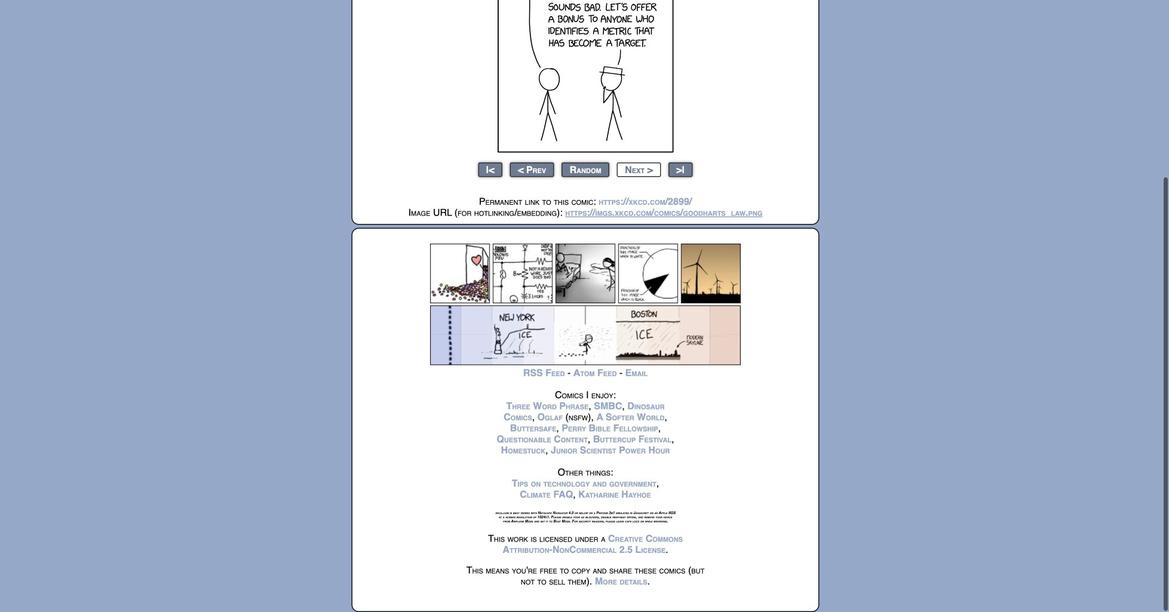 Task type: locate. For each thing, give the bounding box(es) containing it.
earth temperature timeline image
[[430, 306, 741, 365]]

goodhart's law image
[[497, 0, 673, 153]]

selected comics image
[[430, 244, 741, 303]]



Task type: vqa. For each thing, say whether or not it's contained in the screenshot.
Selected Comics image
yes



